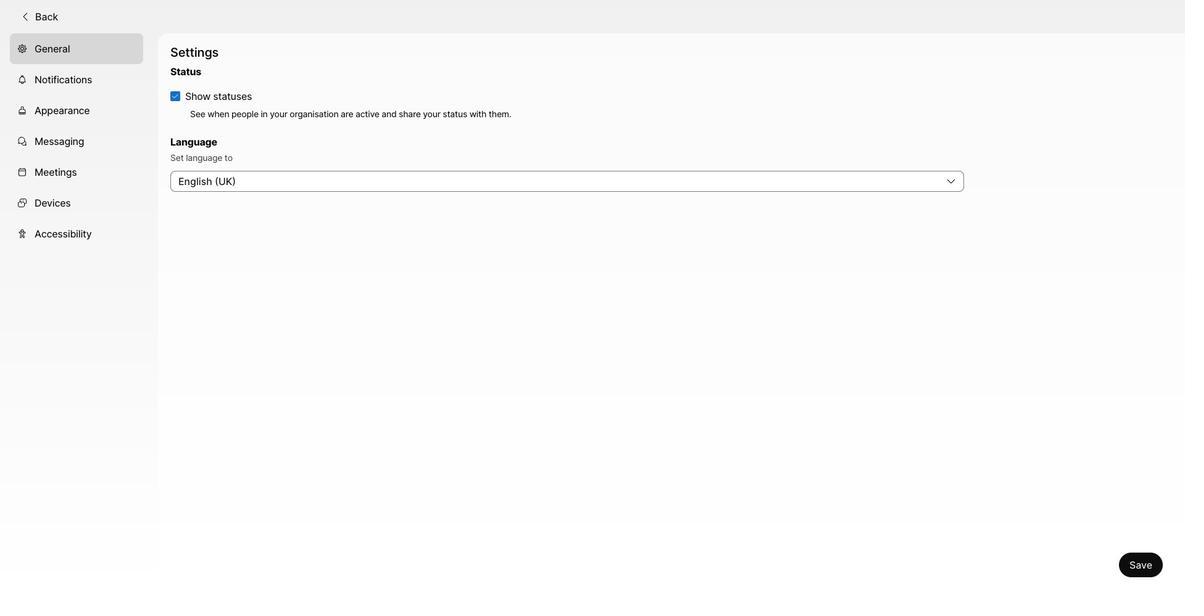 Task type: vqa. For each thing, say whether or not it's contained in the screenshot.
"navigation"
no



Task type: describe. For each thing, give the bounding box(es) containing it.
notifications tab
[[10, 64, 143, 95]]

devices tab
[[10, 188, 143, 218]]



Task type: locate. For each thing, give the bounding box(es) containing it.
accessibility tab
[[10, 218, 143, 249]]

appearance tab
[[10, 95, 143, 126]]

messaging tab
[[10, 126, 143, 157]]

general tab
[[10, 33, 143, 64]]

settings navigation
[[0, 33, 158, 598]]

meetings tab
[[10, 157, 143, 188]]



